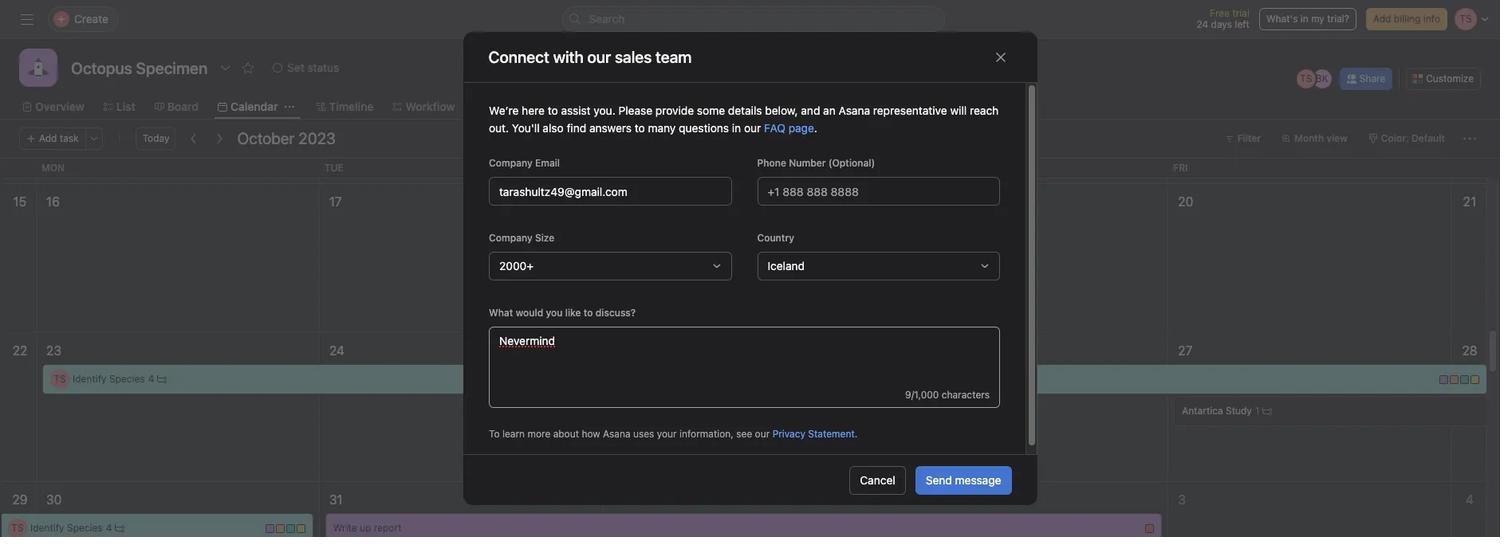 Task type: vqa. For each thing, say whether or not it's contained in the screenshot.
Calendar LINK
yes



Task type: locate. For each thing, give the bounding box(es) containing it.
2 company from the top
[[489, 232, 532, 244]]

1 horizontal spatial to
[[583, 307, 593, 319]]

1 horizontal spatial task
[[852, 461, 872, 473]]

1
[[1256, 405, 1260, 417], [676, 493, 681, 507]]

today button
[[135, 128, 177, 150]]

31
[[329, 493, 343, 507]]

20
[[1179, 195, 1194, 209]]

details
[[728, 104, 762, 117]]

0 horizontal spatial 1
[[676, 493, 681, 507]]

1 vertical spatial our
[[744, 121, 761, 135]]

overview
[[35, 100, 84, 113]]

asana inside we're here to assist you. please provide some details below, and an asana representative will reach out. you'll also find answers to many questions in our
[[839, 104, 870, 117]]

0 vertical spatial add task
[[39, 132, 79, 144]]

privacy
[[773, 428, 805, 440]]

timeline link
[[316, 98, 374, 116]]

send message
[[926, 474, 1002, 487]]

trial?
[[1328, 13, 1350, 25]]

identify
[[73, 373, 107, 385], [30, 523, 64, 535]]

2
[[896, 493, 903, 507]]

1 horizontal spatial ts
[[54, 373, 66, 385]]

our down details
[[744, 121, 761, 135]]

our right see
[[755, 428, 770, 440]]

ts down 29
[[11, 523, 24, 535]]

up
[[360, 523, 371, 535]]

2 vertical spatial 4
[[106, 523, 112, 535]]

find
[[567, 121, 586, 135]]

29
[[12, 493, 28, 507]]

1 horizontal spatial species
[[109, 373, 145, 385]]

days
[[1212, 18, 1233, 30]]

0 horizontal spatial task
[[60, 132, 79, 144]]

our right with
[[588, 47, 611, 66]]

1 vertical spatial company
[[489, 232, 532, 244]]

0 horizontal spatial identify
[[30, 523, 64, 535]]

to right like
[[583, 307, 593, 319]]

0 vertical spatial company
[[489, 157, 532, 169]]

1 horizontal spatial 4
[[148, 373, 154, 385]]

about
[[553, 428, 579, 440]]

0 horizontal spatial ts
[[11, 523, 24, 535]]

add task button up mon
[[19, 128, 86, 150]]

what's in my trial?
[[1267, 13, 1350, 25]]

1 horizontal spatial identify
[[73, 373, 107, 385]]

identify for 30
[[30, 523, 64, 535]]

ts down 23
[[54, 373, 66, 385]]

1 vertical spatial 4
[[1467, 493, 1475, 507]]

0 vertical spatial add task button
[[19, 128, 86, 150]]

would
[[516, 307, 543, 319]]

0 vertical spatial to
[[548, 104, 558, 117]]

and
[[801, 104, 820, 117]]

asana right how
[[603, 428, 630, 440]]

like
[[565, 307, 581, 319]]

add billing info
[[1374, 13, 1441, 25]]

0 horizontal spatial asana
[[603, 428, 630, 440]]

dashboard link
[[474, 98, 545, 116]]

0 horizontal spatial 4
[[106, 523, 112, 535]]

add task button
[[19, 128, 86, 150], [811, 456, 879, 479]]

9/1,000 characters
[[905, 389, 990, 401]]

1 horizontal spatial .
[[855, 428, 858, 440]]

1 right 'study'
[[1256, 405, 1260, 417]]

0 vertical spatial add
[[1374, 13, 1392, 25]]

to learn more about how asana uses your information, see our privacy statement .
[[489, 428, 858, 440]]

we're
[[489, 104, 519, 117]]

15
[[13, 195, 27, 209]]

add left billing
[[1374, 13, 1392, 25]]

identify species for 30
[[30, 523, 103, 535]]

4 for 31
[[106, 523, 112, 535]]

provide
[[655, 104, 694, 117]]

0 horizontal spatial in
[[732, 121, 741, 135]]

please
[[618, 104, 652, 117]]

trial
[[1233, 7, 1250, 19]]

0 vertical spatial ts
[[1301, 73, 1313, 85]]

1 vertical spatial leftcount image
[[115, 524, 125, 534]]

info
[[1424, 13, 1441, 25]]

mon
[[41, 162, 65, 174]]

email
[[535, 157, 560, 169]]

0 vertical spatial species
[[109, 373, 145, 385]]

2 vertical spatial to
[[583, 307, 593, 319]]

see
[[736, 428, 752, 440]]

None text field
[[67, 53, 212, 82]]

more
[[527, 428, 550, 440]]

add to starred image
[[242, 61, 255, 74]]

1 company from the top
[[489, 157, 532, 169]]

identify species
[[73, 373, 145, 385], [30, 523, 103, 535]]

0 vertical spatial 4
[[148, 373, 154, 385]]

0 horizontal spatial .
[[814, 121, 817, 135]]

0 horizontal spatial species
[[67, 523, 103, 535]]

0 vertical spatial identify species
[[73, 373, 145, 385]]

0 horizontal spatial to
[[548, 104, 558, 117]]

0 vertical spatial .
[[814, 121, 817, 135]]

questions
[[679, 121, 729, 135]]

2 horizontal spatial to
[[635, 121, 645, 135]]

in left my
[[1301, 13, 1309, 25]]

1 vertical spatial to
[[635, 121, 645, 135]]

how
[[582, 428, 600, 440]]

write up report
[[333, 523, 402, 535]]

add task button down statement
[[811, 456, 879, 479]]

1 vertical spatial add
[[39, 132, 57, 144]]

0 vertical spatial 24
[[1197, 18, 1209, 30]]

asana
[[839, 104, 870, 117], [603, 428, 630, 440]]

19
[[896, 195, 909, 209]]

1 right november
[[676, 493, 681, 507]]

(optional)
[[828, 157, 875, 169]]

0 horizontal spatial leftcount image
[[115, 524, 125, 534]]

1 vertical spatial identify
[[30, 523, 64, 535]]

task down the overview
[[60, 132, 79, 144]]

0 vertical spatial leftcount image
[[1263, 407, 1273, 417]]

add down statement
[[831, 461, 849, 473]]

1 vertical spatial ts
[[54, 373, 66, 385]]

0 horizontal spatial add task
[[39, 132, 79, 144]]

add up mon
[[39, 132, 57, 144]]

0 vertical spatial asana
[[839, 104, 870, 117]]

2 horizontal spatial add
[[1374, 13, 1392, 25]]

0 horizontal spatial add
[[39, 132, 57, 144]]

1 horizontal spatial 1
[[1256, 405, 1260, 417]]

iceland button
[[757, 252, 1000, 281]]

connect
[[489, 47, 550, 66]]

1 horizontal spatial add task button
[[811, 456, 879, 479]]

24
[[1197, 18, 1209, 30], [329, 344, 345, 358]]

0 vertical spatial in
[[1301, 13, 1309, 25]]

calendar link
[[218, 98, 278, 116]]

many
[[648, 121, 676, 135]]

task
[[60, 132, 79, 144], [852, 461, 872, 473]]

to down "please"
[[635, 121, 645, 135]]

previous month image
[[188, 132, 201, 145]]

asana right "an"
[[839, 104, 870, 117]]

with
[[553, 47, 584, 66]]

close this dialog image
[[995, 51, 1007, 63]]

our
[[588, 47, 611, 66], [744, 121, 761, 135], [755, 428, 770, 440]]

0 vertical spatial identify
[[73, 373, 107, 385]]

2 vertical spatial add
[[831, 461, 849, 473]]

1 horizontal spatial asana
[[839, 104, 870, 117]]

identify species left leftcount image
[[73, 373, 145, 385]]

company for company size
[[489, 232, 532, 244]]

add task up "cancel"
[[831, 461, 872, 473]]

in down details
[[732, 121, 741, 135]]

list
[[116, 100, 135, 113]]

1 horizontal spatial leftcount image
[[1263, 407, 1273, 417]]

1 vertical spatial add task
[[831, 461, 872, 473]]

add task up mon
[[39, 132, 79, 144]]

23
[[46, 344, 61, 358]]

search button
[[562, 6, 945, 32]]

2 vertical spatial ts
[[11, 523, 24, 535]]

ts
[[1301, 73, 1313, 85], [54, 373, 66, 385], [11, 523, 24, 535]]

4
[[148, 373, 154, 385], [1467, 493, 1475, 507], [106, 523, 112, 535]]

tue
[[325, 162, 344, 174]]

1 vertical spatial identify species
[[30, 523, 103, 535]]

leftcount image
[[1263, 407, 1273, 417], [115, 524, 125, 534]]

company for company email
[[489, 157, 532, 169]]

identify species down 30
[[30, 523, 103, 535]]

connect with our sales team
[[489, 47, 692, 66]]

1 horizontal spatial in
[[1301, 13, 1309, 25]]

1 vertical spatial add task button
[[811, 456, 879, 479]]

out.
[[489, 121, 509, 135]]

species
[[109, 373, 145, 385], [67, 523, 103, 535]]

you.
[[594, 104, 615, 117]]

fri
[[1174, 162, 1189, 174]]

to up also at left top
[[548, 104, 558, 117]]

we're here to assist you. please provide some details below, and an asana representative will reach out. you'll also find answers to many questions in our
[[489, 104, 999, 135]]

1 vertical spatial .
[[855, 428, 858, 440]]

company up 2000+
[[489, 232, 532, 244]]

1 vertical spatial species
[[67, 523, 103, 535]]

2 horizontal spatial ts
[[1301, 73, 1313, 85]]

task up "cancel"
[[852, 461, 872, 473]]

connect with our sales team dialog
[[463, 32, 1038, 506]]

identify left leftcount image
[[73, 373, 107, 385]]

0 horizontal spatial add task button
[[19, 128, 86, 150]]

22
[[12, 344, 27, 358]]

0 horizontal spatial 24
[[329, 344, 345, 358]]

company left email
[[489, 157, 532, 169]]

9/1,000 characters text field
[[499, 333, 990, 389]]

workflow link
[[393, 98, 455, 116]]

1 horizontal spatial 24
[[1197, 18, 1209, 30]]

ts left bk
[[1301, 73, 1313, 85]]

cancel
[[860, 474, 896, 487]]

. up cancel 'button'
[[855, 428, 858, 440]]

identify down 30
[[30, 523, 64, 535]]

1 vertical spatial in
[[732, 121, 741, 135]]

. down the and
[[814, 121, 817, 135]]



Task type: describe. For each thing, give the bounding box(es) containing it.
send message button
[[916, 466, 1012, 495]]

left
[[1235, 18, 1250, 30]]

messages link
[[564, 98, 630, 116]]

board
[[167, 100, 199, 113]]

2 horizontal spatial 4
[[1467, 493, 1475, 507]]

country
[[757, 232, 794, 244]]

1 horizontal spatial add task
[[831, 461, 872, 473]]

leftcount image
[[157, 375, 167, 385]]

will
[[950, 104, 967, 117]]

billing
[[1395, 13, 1422, 25]]

write
[[333, 523, 357, 535]]

ts for 24
[[54, 373, 66, 385]]

my
[[1312, 13, 1325, 25]]

share
[[1360, 73, 1386, 85]]

dashboard
[[487, 100, 545, 113]]

what would you like to discuss?
[[489, 307, 636, 319]]

overview link
[[22, 98, 84, 116]]

november
[[612, 493, 672, 507]]

2000+ button
[[489, 252, 732, 281]]

search
[[589, 12, 625, 26]]

leftcount image for 4
[[115, 524, 125, 534]]

identify for 23
[[73, 373, 107, 385]]

our inside we're here to assist you. please provide some details below, and an asana representative will reach out. you'll also find answers to many questions in our
[[744, 121, 761, 135]]

you'll
[[512, 121, 540, 135]]

in inside button
[[1301, 13, 1309, 25]]

faq page link
[[764, 121, 814, 135]]

free trial 24 days left
[[1197, 7, 1250, 30]]

company size
[[489, 232, 554, 244]]

reach
[[970, 104, 999, 117]]

size
[[535, 232, 554, 244]]

add inside button
[[1374, 13, 1392, 25]]

27
[[1179, 344, 1193, 358]]

page
[[789, 121, 814, 135]]

9/1,000
[[905, 389, 939, 401]]

below,
[[765, 104, 798, 117]]

identify species for 23
[[73, 373, 145, 385]]

0 vertical spatial our
[[588, 47, 611, 66]]

in inside we're here to assist you. please provide some details below, and an asana representative will reach out. you'll also find answers to many questions in our
[[732, 121, 741, 135]]

21
[[1464, 195, 1477, 209]]

october 2023
[[237, 129, 336, 148]]

faq
[[764, 121, 786, 135]]

list link
[[104, 98, 135, 116]]

statement
[[808, 428, 855, 440]]

study
[[1226, 405, 1253, 417]]

1 vertical spatial 24
[[329, 344, 345, 358]]

what's in my trial? button
[[1260, 8, 1357, 30]]

sales team
[[615, 47, 692, 66]]

free
[[1210, 7, 1230, 19]]

phone
[[757, 157, 786, 169]]

1 vertical spatial 1
[[676, 493, 681, 507]]

files link
[[649, 98, 686, 116]]

1 vertical spatial task
[[852, 461, 872, 473]]

next month image
[[213, 132, 226, 145]]

18
[[612, 195, 626, 209]]

representative
[[873, 104, 947, 117]]

phone number (optional)
[[757, 157, 875, 169]]

rocket image
[[29, 58, 48, 77]]

privacy statement link
[[773, 428, 855, 440]]

november 1
[[612, 493, 681, 507]]

1 vertical spatial asana
[[603, 428, 630, 440]]

messages
[[577, 100, 630, 113]]

also
[[543, 121, 564, 135]]

send
[[926, 474, 953, 487]]

17
[[329, 195, 342, 209]]

your
[[657, 428, 677, 440]]

an
[[823, 104, 836, 117]]

2000+
[[499, 259, 533, 273]]

leftcount image for 1
[[1263, 407, 1273, 417]]

faq page .
[[764, 121, 817, 135]]

species for 30
[[67, 523, 103, 535]]

antartica study
[[1183, 405, 1253, 417]]

0 vertical spatial task
[[60, 132, 79, 144]]

what's
[[1267, 13, 1299, 25]]

name@company.com text field
[[489, 177, 732, 206]]

4 for 24
[[148, 373, 154, 385]]

ts for 31
[[11, 523, 24, 535]]

iceland
[[768, 259, 805, 273]]

0 vertical spatial 1
[[1256, 405, 1260, 417]]

24 inside free trial 24 days left
[[1197, 18, 1209, 30]]

add billing info button
[[1367, 8, 1448, 30]]

16
[[46, 195, 60, 209]]

answers
[[589, 121, 632, 135]]

+1 888 888 8888 text field
[[757, 177, 1000, 206]]

28
[[1463, 344, 1478, 358]]

number
[[789, 157, 826, 169]]

assist
[[561, 104, 591, 117]]

report
[[374, 523, 402, 535]]

2023
[[299, 129, 336, 148]]

message
[[956, 474, 1002, 487]]

you
[[546, 307, 562, 319]]

to
[[489, 428, 500, 440]]

species for 23
[[109, 373, 145, 385]]

workflow
[[406, 100, 455, 113]]

what
[[489, 307, 513, 319]]

search list box
[[562, 6, 945, 32]]

2 vertical spatial our
[[755, 428, 770, 440]]

3
[[1179, 493, 1186, 507]]

cancel button
[[850, 466, 906, 495]]

antartica
[[1183, 405, 1224, 417]]

bk
[[1316, 73, 1329, 85]]

today
[[143, 132, 170, 144]]

company email
[[489, 157, 560, 169]]

calendar
[[231, 100, 278, 113]]

1 horizontal spatial add
[[831, 461, 849, 473]]



